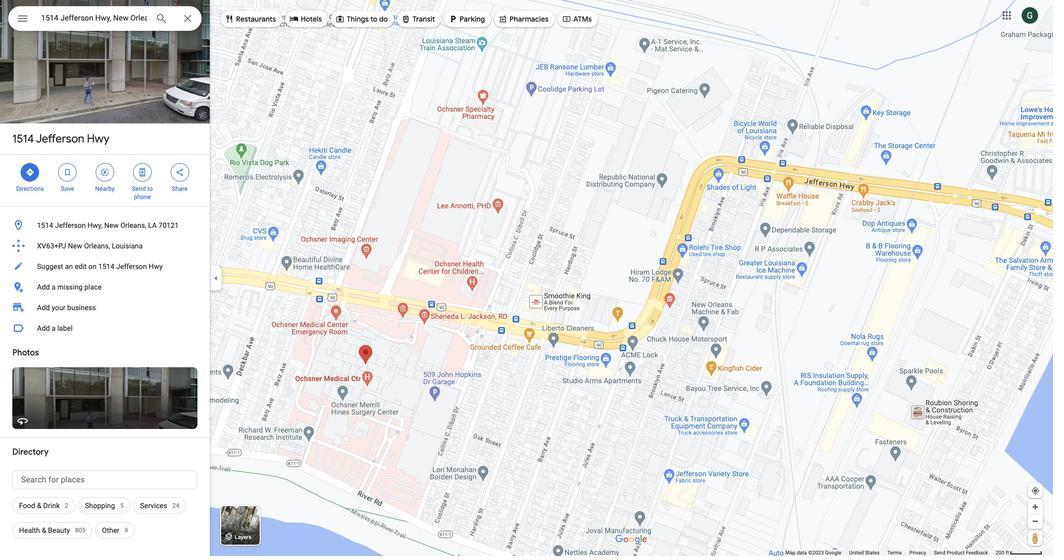 Task type: locate. For each thing, give the bounding box(es) containing it.
actions for 1514 jefferson hwy region
[[0, 155, 210, 206]]

missing
[[57, 283, 83, 291]]

1514 inside 1514 jefferson hwy, new orleans, la 70121 button
[[37, 221, 53, 229]]


[[63, 167, 72, 178]]

2 add from the top
[[37, 304, 50, 312]]

services
[[140, 502, 167, 510]]

& for beauty
[[42, 526, 46, 535]]

1 vertical spatial orleans,
[[84, 242, 110, 250]]

2 vertical spatial jefferson
[[116, 262, 147, 271]]

0 vertical spatial new
[[104, 221, 119, 229]]

1 vertical spatial 1514
[[37, 221, 53, 229]]

send for send product feedback
[[934, 550, 946, 556]]

0 horizontal spatial &
[[37, 502, 41, 510]]

1514 jefferson hwy main content
[[0, 0, 210, 556]]

collapse side panel image
[[210, 272, 222, 284]]

place
[[84, 283, 102, 291]]

photos
[[12, 348, 39, 358]]

2 a from the top
[[52, 324, 56, 332]]

1 horizontal spatial to
[[371, 14, 378, 24]]

0 horizontal spatial send
[[132, 185, 146, 192]]

None field
[[41, 12, 147, 24]]

1 vertical spatial add
[[37, 304, 50, 312]]

hwy up 
[[87, 132, 110, 146]]

 pharmacies
[[499, 13, 549, 25]]

1 horizontal spatial 1514
[[37, 221, 53, 229]]

1 horizontal spatial &
[[42, 526, 46, 535]]

terms
[[888, 550, 902, 556]]

&
[[37, 502, 41, 510], [42, 526, 46, 535]]

add your business link
[[0, 297, 210, 318]]

1 vertical spatial &
[[42, 526, 46, 535]]

3 add from the top
[[37, 324, 50, 332]]

send inside button
[[934, 550, 946, 556]]

0 vertical spatial hwy
[[87, 132, 110, 146]]

new right "hwy,"
[[104, 221, 119, 229]]

805
[[75, 527, 86, 534]]

hwy down la
[[149, 262, 163, 271]]

5
[[120, 502, 124, 509]]

0 vertical spatial to
[[371, 14, 378, 24]]

hwy
[[87, 132, 110, 146], [149, 262, 163, 271]]


[[138, 167, 147, 178]]

add inside button
[[37, 324, 50, 332]]

& right 'health'
[[42, 526, 46, 535]]

 hotels
[[289, 13, 322, 25]]

send left product
[[934, 550, 946, 556]]

none text field inside the 1514 jefferson hwy main content
[[12, 471, 198, 489]]

add for add a label
[[37, 324, 50, 332]]

jefferson left "hwy,"
[[55, 221, 86, 229]]

save
[[61, 185, 74, 192]]

 restaurants
[[225, 13, 276, 25]]

 transit
[[401, 13, 435, 25]]

health & beauty 805
[[19, 526, 86, 535]]

add inside button
[[37, 283, 50, 291]]

a inside button
[[52, 283, 56, 291]]

send
[[132, 185, 146, 192], [934, 550, 946, 556]]

map data ©2023 google
[[786, 550, 842, 556]]

1 vertical spatial hwy
[[149, 262, 163, 271]]

0 vertical spatial orleans,
[[120, 221, 146, 229]]

orleans,
[[120, 221, 146, 229], [84, 242, 110, 250]]

jefferson
[[36, 132, 84, 146], [55, 221, 86, 229], [116, 262, 147, 271]]

jefferson up 
[[36, 132, 84, 146]]

1514 for 1514 jefferson hwy, new orleans, la 70121
[[37, 221, 53, 229]]

0 horizontal spatial orleans,
[[84, 242, 110, 250]]

0 horizontal spatial new
[[68, 242, 82, 250]]

1 a from the top
[[52, 283, 56, 291]]

your
[[52, 304, 66, 312]]

xv63+pj
[[37, 242, 66, 250]]

& right food
[[37, 502, 41, 510]]

add down suggest
[[37, 283, 50, 291]]

2
[[65, 502, 68, 509]]

1 vertical spatial to
[[147, 185, 153, 192]]

0 vertical spatial a
[[52, 283, 56, 291]]

0 vertical spatial &
[[37, 502, 41, 510]]

add left your
[[37, 304, 50, 312]]

9
[[125, 527, 128, 534]]

orleans, down "hwy,"
[[84, 242, 110, 250]]

jefferson for hwy
[[36, 132, 84, 146]]

1 horizontal spatial new
[[104, 221, 119, 229]]

a
[[52, 283, 56, 291], [52, 324, 56, 332]]


[[225, 13, 234, 25]]

show your location image
[[1032, 486, 1041, 495]]

to inside send to phone
[[147, 185, 153, 192]]

a inside button
[[52, 324, 56, 332]]

new
[[104, 221, 119, 229], [68, 242, 82, 250]]

health
[[19, 526, 40, 535]]

a for label
[[52, 324, 56, 332]]

1 vertical spatial new
[[68, 242, 82, 250]]

1 vertical spatial send
[[934, 550, 946, 556]]

0 horizontal spatial to
[[147, 185, 153, 192]]

label
[[57, 324, 73, 332]]

send up phone
[[132, 185, 146, 192]]

jefferson inside button
[[55, 221, 86, 229]]

1 add from the top
[[37, 283, 50, 291]]

2 vertical spatial add
[[37, 324, 50, 332]]

200 ft button
[[996, 550, 1043, 556]]

to left the do
[[371, 14, 378, 24]]

jefferson down louisiana
[[116, 262, 147, 271]]

0 vertical spatial send
[[132, 185, 146, 192]]

0 horizontal spatial 1514
[[12, 132, 34, 146]]

0 vertical spatial add
[[37, 283, 50, 291]]

to up phone
[[147, 185, 153, 192]]

orleans, left la
[[120, 221, 146, 229]]

jefferson inside button
[[116, 262, 147, 271]]

2 horizontal spatial 1514
[[98, 262, 115, 271]]

footer containing map data ©2023 google
[[786, 549, 996, 556]]

add left the label
[[37, 324, 50, 332]]

1 vertical spatial jefferson
[[55, 221, 86, 229]]

new up edit
[[68, 242, 82, 250]]

1514 up xv63+pj
[[37, 221, 53, 229]]

send for send to phone
[[132, 185, 146, 192]]

share
[[172, 185, 188, 192]]

1 horizontal spatial orleans,
[[120, 221, 146, 229]]

to
[[371, 14, 378, 24], [147, 185, 153, 192]]

1514
[[12, 132, 34, 146], [37, 221, 53, 229], [98, 262, 115, 271]]

privacy
[[910, 550, 927, 556]]

product
[[947, 550, 965, 556]]

hwy inside suggest an edit on 1514 jefferson hwy button
[[149, 262, 163, 271]]

1514 up the 
[[12, 132, 34, 146]]

0 vertical spatial 1514
[[12, 132, 34, 146]]

add
[[37, 283, 50, 291], [37, 304, 50, 312], [37, 324, 50, 332]]

united states
[[850, 550, 880, 556]]

a left missing
[[52, 283, 56, 291]]

restaurants
[[236, 14, 276, 24]]

united states button
[[850, 549, 880, 556]]

footer
[[786, 549, 996, 556]]

phone
[[134, 193, 151, 201]]

a left the label
[[52, 324, 56, 332]]

1 horizontal spatial hwy
[[149, 262, 163, 271]]

jefferson for hwy,
[[55, 221, 86, 229]]

70121
[[159, 221, 179, 229]]

2 vertical spatial 1514
[[98, 262, 115, 271]]


[[289, 13, 299, 25]]

None text field
[[12, 471, 198, 489]]

to inside  things to do
[[371, 14, 378, 24]]


[[25, 167, 35, 178]]

0 vertical spatial jefferson
[[36, 132, 84, 146]]

 atms
[[562, 13, 592, 25]]

200
[[996, 550, 1005, 556]]

send inside send to phone
[[132, 185, 146, 192]]

1514 right on
[[98, 262, 115, 271]]

1 horizontal spatial send
[[934, 550, 946, 556]]

1 vertical spatial a
[[52, 324, 56, 332]]



Task type: describe. For each thing, give the bounding box(es) containing it.
add a label
[[37, 324, 73, 332]]


[[401, 13, 411, 25]]

drink
[[43, 502, 60, 510]]

200 ft
[[996, 550, 1010, 556]]

states
[[866, 550, 880, 556]]

new inside button
[[104, 221, 119, 229]]

terms button
[[888, 549, 902, 556]]

1514 inside suggest an edit on 1514 jefferson hwy button
[[98, 262, 115, 271]]

louisiana
[[112, 242, 143, 250]]

1514 for 1514 jefferson hwy
[[12, 132, 34, 146]]

pharmacies
[[510, 14, 549, 24]]

 search field
[[8, 6, 202, 33]]

united
[[850, 550, 864, 556]]

1514 Jefferson Hwy, New Orleans, LA 70121 field
[[8, 6, 202, 31]]

data
[[797, 550, 807, 556]]

shopping 5
[[85, 502, 124, 510]]

none field inside the 1514 jefferson hwy, new orleans, la 70121 field
[[41, 12, 147, 24]]

add a label button
[[0, 318, 210, 339]]

©2023
[[809, 550, 824, 556]]

new inside 'button'
[[68, 242, 82, 250]]

beauty
[[48, 526, 70, 535]]


[[499, 13, 508, 25]]


[[336, 13, 345, 25]]

ft
[[1006, 550, 1010, 556]]

add your business
[[37, 304, 96, 312]]

a for missing
[[52, 283, 56, 291]]

show street view coverage image
[[1028, 530, 1043, 546]]

food & drink 2
[[19, 502, 68, 510]]

suggest
[[37, 262, 63, 271]]

hwy,
[[88, 221, 103, 229]]

1514 jefferson hwy, new orleans, la 70121
[[37, 221, 179, 229]]

0 horizontal spatial hwy
[[87, 132, 110, 146]]

add a missing place button
[[0, 277, 210, 297]]

food
[[19, 502, 35, 510]]

do
[[379, 14, 388, 24]]

xv63+pj new orleans, louisiana
[[37, 242, 143, 250]]

orleans, inside 'button'
[[84, 242, 110, 250]]

layers
[[235, 534, 252, 541]]

footer inside google maps element
[[786, 549, 996, 556]]

orleans, inside button
[[120, 221, 146, 229]]


[[175, 167, 184, 178]]

other 9
[[102, 526, 128, 535]]


[[449, 13, 458, 25]]

suggest an edit on 1514 jefferson hwy
[[37, 262, 163, 271]]

atms
[[574, 14, 592, 24]]


[[16, 11, 29, 26]]

google
[[826, 550, 842, 556]]

send product feedback button
[[934, 549, 989, 556]]

suggest an edit on 1514 jefferson hwy button
[[0, 256, 210, 277]]

24
[[172, 502, 179, 509]]

send to phone
[[132, 185, 153, 201]]

business
[[67, 304, 96, 312]]

things
[[347, 14, 369, 24]]

1514 jefferson hwy
[[12, 132, 110, 146]]

on
[[88, 262, 97, 271]]

google maps element
[[0, 0, 1054, 556]]

send product feedback
[[934, 550, 989, 556]]

edit
[[75, 262, 87, 271]]

hotels
[[301, 14, 322, 24]]

feedback
[[966, 550, 989, 556]]

add for add your business
[[37, 304, 50, 312]]

map
[[786, 550, 796, 556]]

xv63+pj new orleans, louisiana button
[[0, 236, 210, 256]]

la
[[148, 221, 157, 229]]

directory
[[12, 447, 49, 457]]

 things to do
[[336, 13, 388, 25]]

directions
[[16, 185, 44, 192]]

add a missing place
[[37, 283, 102, 291]]

services 24
[[140, 502, 179, 510]]

parking
[[460, 14, 485, 24]]

shopping
[[85, 502, 115, 510]]


[[562, 13, 572, 25]]

 button
[[8, 6, 37, 33]]

add for add a missing place
[[37, 283, 50, 291]]

other
[[102, 526, 120, 535]]

 parking
[[449, 13, 485, 25]]

privacy button
[[910, 549, 927, 556]]

1514 jefferson hwy, new orleans, la 70121 button
[[0, 215, 210, 236]]

transit
[[413, 14, 435, 24]]

google account: greg robinson  
(robinsongreg175@gmail.com) image
[[1022, 7, 1039, 23]]

zoom in image
[[1032, 503, 1040, 511]]

zoom out image
[[1032, 518, 1040, 525]]

an
[[65, 262, 73, 271]]

& for drink
[[37, 502, 41, 510]]

nearby
[[95, 185, 115, 192]]


[[100, 167, 110, 178]]



Task type: vqa. For each thing, say whether or not it's contained in the screenshot.


